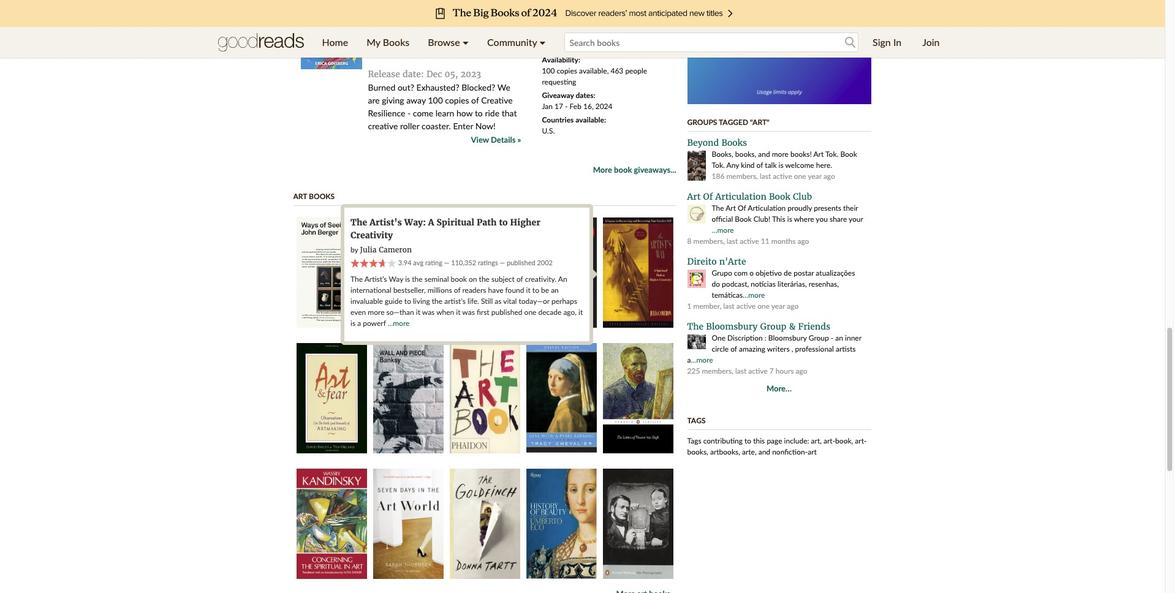 Task type: vqa. For each thing, say whether or not it's contained in the screenshot.
View
yes



Task type: locate. For each thing, give the bounding box(es) containing it.
2 horizontal spatial one
[[794, 172, 806, 181]]

view details » link
[[471, 134, 521, 147]]

more up the "talk"
[[772, 150, 789, 159]]

bloomsbury up the one
[[706, 321, 758, 332]]

1 horizontal spatial by
[[368, 10, 380, 22]]

1 horizontal spatial an
[[835, 333, 843, 343]]

book left 'on'
[[451, 274, 467, 283]]

1 horizontal spatial ▾
[[539, 36, 546, 48]]

0 vertical spatial book
[[840, 150, 857, 159]]

— right rating
[[444, 258, 450, 266]]

that
[[502, 108, 517, 119]]

avg
[[413, 258, 424, 266]]

com
[[734, 268, 748, 278]]

steal like an artist: 10 things nobody told you about being creative image
[[526, 218, 597, 328]]

…more inside the …more 225 members,       last active 7 hours ago
[[691, 355, 713, 365]]

0 horizontal spatial 100
[[428, 95, 443, 106]]

a down even
[[357, 318, 361, 328]]

of
[[703, 191, 713, 202], [738, 203, 746, 213]]

0 vertical spatial a
[[357, 318, 361, 328]]

art- right book,
[[855, 436, 867, 446]]

members, inside books, books, and more books! art tok. book tok. any kind of talk is welcome here. 186 members,       last active one year ago
[[726, 172, 758, 181]]

readers
[[462, 285, 486, 294]]

ago inside the …more 225 members,       last active 7 hours ago
[[796, 366, 807, 376]]

1 vertical spatial books,
[[687, 447, 708, 457]]

Search for books to add to your shelves search field
[[564, 32, 859, 52]]

tok. up here.
[[825, 150, 839, 159]]

1 vertical spatial giveaway
[[542, 91, 574, 100]]

one inside books, books, and more books! art tok. book tok. any kind of talk is welcome here. 186 members,       last active one year ago
[[794, 172, 806, 181]]

my books link
[[357, 27, 419, 58]]

members,
[[726, 172, 758, 181], [693, 237, 725, 246], [702, 366, 733, 376]]

1 vertical spatial …more
[[743, 290, 765, 300]]

…more inside 'the art of articulation proudly presents their official book club! this is where you share your …more 8 members,       last active 11 months ago'
[[712, 226, 734, 235]]

100 down exhausted?
[[428, 95, 443, 106]]

0 horizontal spatial year
[[771, 301, 785, 311]]

book right more
[[614, 165, 632, 175]]

1 horizontal spatial copies
[[557, 66, 577, 75]]

1 vertical spatial an
[[835, 333, 843, 343]]

2 horizontal spatial book
[[840, 150, 857, 159]]

release           date: dec 05, 2023 burned out? exhausted? blocked? we are giving away 100 copies of creative resilience - come learn how to ride that creative roller coaster. enter now! view details »
[[368, 69, 521, 145]]

your
[[849, 214, 863, 224]]

erica
[[368, 24, 393, 36]]

giving
[[382, 95, 404, 106]]

the down millions
[[432, 296, 443, 305]]

0 vertical spatial and
[[569, 42, 581, 51]]

art and fear: observations on the perils (and rewards) of artmaking image
[[296, 343, 367, 454]]

one up the bloomsbury group & friends on the right bottom of the page
[[758, 301, 770, 311]]

0 horizontal spatial an
[[551, 285, 559, 294]]

page
[[767, 436, 782, 446]]

circle
[[712, 344, 729, 354]]

- inside giveaway ends in: 18 days and 11:40:57 availability: 100 copies available,         463 people requesting giveaway dates: jan 17         - feb 16, 2024 countries available: u.s.
[[565, 102, 568, 111]]

published left 2002
[[507, 258, 535, 266]]

availability:
[[542, 55, 580, 64]]

was down life.
[[462, 307, 475, 317]]

objetivo
[[756, 268, 782, 278]]

- up "professional" on the bottom right
[[831, 333, 834, 343]]

0 horizontal spatial books
[[309, 192, 335, 201]]

0 vertical spatial giveaway
[[542, 31, 574, 40]]

to left ride
[[475, 108, 483, 119]]

giveaway ends in: 18 days and 11:40:57 availability: 100 copies available,         463 people requesting giveaway dates: jan 17         - feb 16, 2024 countries available: u.s.
[[542, 31, 647, 135]]

…more link for articulation
[[712, 226, 734, 235]]

books, up kind
[[735, 150, 756, 159]]

- for date:
[[408, 108, 411, 119]]

…more for bloomsbury
[[691, 355, 713, 365]]

months
[[771, 237, 796, 246]]

dates:
[[576, 91, 595, 100]]

articulation inside 'the art of articulation proudly presents their official book club! this is where you share your …more 8 members,       last active 11 months ago'
[[748, 203, 786, 213]]

- up roller
[[408, 108, 411, 119]]

tok. up 186
[[712, 161, 725, 170]]

year down here.
[[808, 172, 822, 181]]

0 horizontal spatial book
[[735, 214, 752, 224]]

a up the 225
[[687, 355, 691, 365]]

the right 'on'
[[479, 274, 490, 283]]

cameron
[[379, 245, 412, 254]]

enter
[[453, 121, 473, 131]]

an up artists in the bottom of the page
[[835, 333, 843, 343]]

▾ right the browse
[[463, 36, 469, 48]]

bloomsbury inside one discription : bloomsbury group - an inner circle of amazing writers , professional artists a
[[768, 333, 807, 343]]

one down today—or
[[524, 307, 536, 317]]

ago inside 'the art of articulation proudly presents their official book club! this is where you share your …more 8 members,       last active 11 months ago'
[[798, 237, 809, 246]]

0 horizontal spatial a
[[357, 318, 361, 328]]

1 horizontal spatial book
[[769, 191, 790, 202]]

member,
[[693, 301, 721, 311]]

decade
[[538, 307, 562, 317]]

in:
[[593, 31, 601, 40]]

0 horizontal spatial -
[[408, 108, 411, 119]]

group up :
[[760, 321, 787, 332]]

notícias
[[751, 279, 776, 289]]

…more down 'notícias' in the top of the page
[[743, 290, 765, 300]]

more…
[[767, 384, 792, 393]]

0 horizontal spatial books,
[[687, 447, 708, 457]]

0 horizontal spatial by
[[351, 245, 358, 254]]

ago right months
[[798, 237, 809, 246]]

come
[[413, 108, 433, 119]]

is inside books, books, and more books! art tok. book tok. any kind of talk is welcome here. 186 members,       last active one year ago
[[779, 161, 784, 170]]

be
[[541, 285, 549, 294]]

is right the "talk"
[[779, 161, 784, 170]]

ago up &
[[787, 301, 799, 311]]

countries
[[542, 115, 574, 124]]

:
[[765, 333, 767, 343]]

the up international
[[351, 274, 363, 283]]

blocked?
[[462, 82, 495, 93]]

0 horizontal spatial art-
[[824, 436, 835, 446]]

1 horizontal spatial books
[[383, 36, 410, 48]]

0 vertical spatial group
[[760, 321, 787, 332]]

0 vertical spatial 100
[[542, 66, 555, 75]]

…more link up the 225
[[691, 355, 713, 365]]

0 vertical spatial tags
[[687, 416, 706, 425]]

found
[[505, 285, 524, 294]]

groups tagged "art" link
[[687, 118, 770, 127]]

tags for tags
[[687, 416, 706, 425]]

rating
[[425, 258, 442, 266]]

- inside release           date: dec 05, 2023 burned out? exhausted? blocked? we are giving away 100 copies of creative resilience - come learn how to ride that creative roller coaster. enter now! view details »
[[408, 108, 411, 119]]

0 horizontal spatial more
[[368, 307, 385, 317]]

ratings
[[478, 258, 498, 266]]

the inside the artist's way is the seminal book on the subject of creativity. an international bestseller, millions of readers have found it to be an invaluable guide to living the artist's life. still as vital today—or perhaps even more so—than it was when it was first published one decade ago, it is a powerf
[[351, 274, 363, 283]]

the up creativity
[[351, 217, 367, 228]]

2 tags from the top
[[687, 436, 701, 446]]

1 vertical spatial group
[[809, 333, 829, 343]]

1 vertical spatial book
[[451, 274, 467, 283]]

year down grupo com o objetivo de postar atualizações do podcast, notícias literárias, resenhas, temáticas at right
[[771, 301, 785, 311]]

0 vertical spatial year
[[808, 172, 822, 181]]

▾ left days
[[539, 36, 546, 48]]

official
[[712, 214, 733, 224]]

…more inside …more 1 member,       last active one year ago
[[743, 290, 765, 300]]

arte,
[[742, 447, 757, 457]]

2 vertical spatial members,
[[702, 366, 733, 376]]

more inside the artist's way is the seminal book on the subject of creativity. an international bestseller, millions of readers have found it to be an invaluable guide to living the artist's life. still as vital today—or perhaps even more so—than it was when it was first published one decade ago, it is a powerf
[[368, 307, 385, 317]]

last inside 'the art of articulation proudly presents their official book club! this is where you share your …more 8 members,       last active 11 months ago'
[[727, 237, 738, 246]]

articulation up the club!
[[748, 203, 786, 213]]

1 vertical spatial year
[[771, 301, 785, 311]]

copies up the 'how'
[[445, 95, 469, 106]]

tags left contributing
[[687, 436, 701, 446]]

on photography image
[[603, 469, 673, 579]]

0 horizontal spatial bloomsbury
[[706, 321, 758, 332]]

the artist's way: a spiritual path to higher creativity by julia cameron
[[351, 217, 540, 254]]

art-
[[824, 436, 835, 446], [855, 436, 867, 446]]

1 vertical spatial 100
[[428, 95, 443, 106]]

0 vertical spatial book
[[614, 165, 632, 175]]

book right books!
[[840, 150, 857, 159]]

is up bestseller,
[[405, 274, 410, 283]]

and down ends
[[569, 42, 581, 51]]

&
[[789, 321, 796, 332]]

members, down circle
[[702, 366, 733, 376]]

menu
[[313, 27, 555, 58]]

year
[[808, 172, 822, 181], [771, 301, 785, 311]]

members, down kind
[[726, 172, 758, 181]]

active down the "talk"
[[773, 172, 792, 181]]

of up artist's
[[454, 285, 460, 294]]

1 horizontal spatial a
[[687, 355, 691, 365]]

- right the 17
[[565, 102, 568, 111]]

beyond
[[687, 137, 719, 148]]

1 horizontal spatial more
[[772, 150, 789, 159]]

1 horizontal spatial of
[[738, 203, 746, 213]]

active left the 7
[[748, 366, 768, 376]]

to down bestseller,
[[404, 296, 411, 305]]

1 horizontal spatial year
[[808, 172, 822, 181]]

kindle book image
[[542, 9, 605, 25]]

0 horizontal spatial of
[[703, 191, 713, 202]]

the for artist's
[[351, 217, 367, 228]]

the story of art image
[[373, 218, 443, 328]]

it down artist's
[[456, 307, 461, 317]]

active inside 'the art of articulation proudly presents their official book club! this is where you share your …more 8 members,       last active 11 months ago'
[[740, 237, 759, 246]]

2 vertical spatial …more link
[[691, 355, 713, 365]]

100 up requesting
[[542, 66, 555, 75]]

grupo
[[712, 268, 732, 278]]

2 vertical spatial …more
[[691, 355, 713, 365]]

the up bestseller,
[[412, 274, 423, 283]]

is inside 'the art of articulation proudly presents their official book club! this is where you share your …more 8 members,       last active 11 months ago'
[[787, 214, 792, 224]]

members, inside 'the art of articulation proudly presents their official book club! this is where you share your …more 8 members,       last active 11 months ago'
[[693, 237, 725, 246]]

year inside …more 1 member,       last active one year ago
[[771, 301, 785, 311]]

the letters of vincent van gogh image
[[603, 343, 673, 454]]

join
[[922, 36, 940, 48]]

the bloomsbury group & friends image
[[687, 335, 706, 349]]

to inside the artist's way: a spiritual path to higher creativity by julia cameron
[[499, 217, 508, 228]]

0 horizontal spatial one
[[524, 307, 536, 317]]

active inside books, books, and more books! art tok. book tok. any kind of talk is welcome here. 186 members,       last active one year ago
[[773, 172, 792, 181]]

1 vertical spatial tags
[[687, 436, 701, 446]]

tags up contributing
[[687, 416, 706, 425]]

writers
[[767, 344, 790, 354]]

ago down here.
[[824, 172, 835, 181]]

last up n'arte
[[727, 237, 738, 246]]

the inside 'the art of articulation proudly presents their official book club! this is where you share your …more 8 members,       last active 11 months ago'
[[712, 203, 724, 213]]

of up art of articulation book club icon
[[703, 191, 713, 202]]

of down art of articulation book club
[[738, 203, 746, 213]]

- inside one discription : bloomsbury group - an inner circle of amazing writers , professional artists a
[[831, 333, 834, 343]]

…more down official
[[712, 226, 734, 235]]

art inside 'the art of articulation proudly presents their official book club! this is where you share your …more 8 members,       last active 11 months ago'
[[726, 203, 736, 213]]

and up the "talk"
[[758, 150, 770, 159]]

0 vertical spatial members,
[[726, 172, 758, 181]]

tags inside tags contributing to this page include: art, art-book, art- books, artbooks, arte, and nonfiction-art
[[687, 436, 701, 446]]

0 horizontal spatial book
[[451, 274, 467, 283]]

book up this
[[769, 191, 790, 202]]

books for my books
[[383, 36, 410, 48]]

…more up the 225
[[691, 355, 713, 365]]

an
[[551, 285, 559, 294], [835, 333, 843, 343]]

0 vertical spatial an
[[551, 285, 559, 294]]

05,
[[445, 69, 458, 80]]

one down welcome in the right top of the page
[[794, 172, 806, 181]]

the up official
[[712, 203, 724, 213]]

1 horizontal spatial one
[[758, 301, 770, 311]]

0 vertical spatial …more
[[712, 226, 734, 235]]

direito n'arte
[[687, 256, 746, 267]]

0 vertical spatial books
[[383, 36, 410, 48]]

1 horizontal spatial was
[[462, 307, 475, 317]]

…more link down 'notícias' in the top of the page
[[743, 290, 765, 300]]

0 horizontal spatial tok.
[[712, 161, 725, 170]]

of down "blocked?"
[[471, 95, 479, 106]]

living
[[413, 296, 430, 305]]

0 vertical spatial books,
[[735, 150, 756, 159]]

sign in link
[[864, 27, 911, 58]]

copies down 'availability:' in the left of the page
[[557, 66, 577, 75]]

art- right art, at the right of the page
[[824, 436, 835, 446]]

— right ratings
[[500, 258, 505, 266]]

1 horizontal spatial books,
[[735, 150, 756, 159]]

active down the temáticas
[[736, 301, 756, 311]]

0 horizontal spatial copies
[[445, 95, 469, 106]]

girl with a pearl earring image
[[526, 343, 597, 454]]

0 horizontal spatial —
[[444, 258, 450, 266]]

last down amazing
[[735, 366, 747, 376]]

1 vertical spatial tok.
[[712, 161, 725, 170]]

0 vertical spatial …more link
[[712, 226, 734, 235]]

▾ for community ▾
[[539, 36, 546, 48]]

1 vertical spatial of
[[738, 203, 746, 213]]

of right circle
[[731, 344, 737, 354]]

a inside one discription : bloomsbury group - an inner circle of amazing writers , professional artists a
[[687, 355, 691, 365]]

and inside giveaway ends in: 18 days and 11:40:57 availability: 100 copies available,         463 people requesting giveaway dates: jan 17         - feb 16, 2024 countries available: u.s.
[[569, 42, 581, 51]]

7
[[770, 366, 774, 376]]

0 vertical spatial of
[[703, 191, 713, 202]]

2 horizontal spatial books
[[722, 137, 747, 148]]

…more for n'arte
[[743, 290, 765, 300]]

ginsberg
[[396, 24, 440, 36]]

books, inside tags contributing to this page include: art, art-book, art- books, artbooks, arte, and nonfiction-art
[[687, 447, 708, 457]]

it
[[526, 285, 531, 294], [416, 307, 420, 317], [456, 307, 461, 317], [579, 307, 583, 317]]

0 vertical spatial more
[[772, 150, 789, 159]]

2 vertical spatial and
[[758, 447, 770, 457]]

the goldfinch image
[[450, 469, 520, 579]]

1 vertical spatial articulation
[[748, 203, 786, 213]]

is right this
[[787, 214, 792, 224]]

julia cameron link
[[360, 245, 412, 254]]

2 vertical spatial books
[[309, 192, 335, 201]]

group up "professional" on the bottom right
[[809, 333, 829, 343]]

tags for tags contributing to this page include: art, art-book, art- books, artbooks, arte, and nonfiction-art
[[687, 436, 701, 446]]

last down the temáticas
[[723, 301, 735, 311]]

friends
[[798, 321, 830, 332]]

discription
[[727, 333, 763, 343]]

book left the club!
[[735, 214, 752, 224]]

to right path
[[499, 217, 508, 228]]

higher
[[510, 217, 540, 228]]

1 horizontal spatial bloomsbury
[[768, 333, 807, 343]]

of inside 'the art of articulation proudly presents their official book club! this is where you share your …more 8 members,       last active 11 months ago'
[[738, 203, 746, 213]]

seven days in the art world image
[[373, 469, 443, 579]]

books, left "artbooks,"
[[687, 447, 708, 457]]

burned
[[368, 82, 395, 93]]

and down this
[[758, 447, 770, 457]]

direito n'arte link
[[687, 256, 746, 267]]

last inside the …more 225 members,       last active 7 hours ago
[[735, 366, 747, 376]]

when
[[436, 307, 454, 317]]

2 vertical spatial book
[[735, 214, 752, 224]]

1 vertical spatial copies
[[445, 95, 469, 106]]

the for artist's
[[351, 274, 363, 283]]

1 horizontal spatial -
[[565, 102, 568, 111]]

books,
[[712, 150, 733, 159]]

…more link down official
[[712, 226, 734, 235]]

1 horizontal spatial 100
[[542, 66, 555, 75]]

by up erica
[[368, 10, 380, 22]]

1 horizontal spatial art-
[[855, 436, 867, 446]]

3.94 avg rating — 110,352 ratings
[[397, 258, 498, 266]]

the inside the artist's way: a spiritual path to higher creativity by julia cameron
[[351, 217, 367, 228]]

was down living
[[422, 307, 435, 317]]

1 vertical spatial more
[[368, 307, 385, 317]]

100
[[542, 66, 555, 75], [428, 95, 443, 106]]

ways of seeing image
[[296, 218, 367, 328]]

by inside the artist's way: a spiritual path to higher creativity by julia cameron
[[351, 245, 358, 254]]

1 vertical spatial bloomsbury
[[768, 333, 807, 343]]

to up arte,
[[745, 436, 751, 446]]

an right be
[[551, 285, 559, 294]]

of left the "talk"
[[757, 161, 763, 170]]

the up the bloomsbury group & friends icon
[[687, 321, 704, 332]]

giveaway up days
[[542, 31, 574, 40]]

temáticas
[[712, 290, 743, 300]]

artist's
[[364, 274, 387, 283]]

0 vertical spatial by
[[368, 10, 380, 22]]

1 vertical spatial and
[[758, 150, 770, 159]]

ago right hours
[[796, 366, 807, 376]]

more up powerf
[[368, 307, 385, 317]]

100 inside release           date: dec 05, 2023 burned out? exhausted? blocked? we are giving away 100 copies of creative resilience - come learn how to ride that creative roller coaster. enter now! view details »
[[428, 95, 443, 106]]

artist's
[[444, 296, 466, 305]]

of
[[471, 95, 479, 106], [757, 161, 763, 170], [517, 274, 523, 283], [454, 285, 460, 294], [731, 344, 737, 354]]

1 vertical spatial by
[[351, 245, 358, 254]]

articulation
[[716, 191, 767, 202], [748, 203, 786, 213]]

articulation up official
[[716, 191, 767, 202]]

0 vertical spatial copies
[[557, 66, 577, 75]]

more inside books, books, and more books! art tok. book tok. any kind of talk is welcome here. 186 members,       last active one year ago
[[772, 150, 789, 159]]

▾ for browse ▾
[[463, 36, 469, 48]]

...more link
[[388, 318, 410, 328]]

1 vertical spatial books
[[722, 137, 747, 148]]

of inside release           date: dec 05, 2023 burned out? exhausted? blocked? we are giving away 100 copies of creative resilience - come learn how to ride that creative roller coaster. enter now! view details »
[[471, 95, 479, 106]]

one inside …more 1 member,       last active one year ago
[[758, 301, 770, 311]]

2 horizontal spatial -
[[831, 333, 834, 343]]

0 vertical spatial bloomsbury
[[706, 321, 758, 332]]

1 vertical spatial book
[[769, 191, 790, 202]]

- for ends
[[565, 102, 568, 111]]

…more
[[712, 226, 734, 235], [743, 290, 765, 300], [691, 355, 713, 365]]

0 horizontal spatial ▾
[[463, 36, 469, 48]]

the artist's way: a spiritual path to higher creativity image
[[603, 218, 673, 328]]

1 ▾ from the left
[[463, 36, 469, 48]]

2 ▾ from the left
[[539, 36, 546, 48]]

was
[[422, 307, 435, 317], [462, 307, 475, 317]]

de
[[784, 268, 792, 278]]

the for bloomsbury
[[687, 321, 704, 332]]

group
[[760, 321, 787, 332], [809, 333, 829, 343]]

1 tags from the top
[[687, 416, 706, 425]]

ago inside …more 1 member,       last active one year ago
[[787, 301, 799, 311]]

the artist's way is the seminal book on the subject of creativity. an international bestseller, millions of readers have found it to be an invaluable guide to living the artist's life. still as vital today—or perhaps even more so—than it was when it was first published one decade ago, it is a powerf
[[351, 274, 583, 328]]

members, right 8
[[693, 237, 725, 246]]

club
[[793, 191, 812, 202]]

bloomsbury up ","
[[768, 333, 807, 343]]

giveaway up the 17
[[542, 91, 574, 100]]

-
[[565, 102, 568, 111], [408, 108, 411, 119], [831, 333, 834, 343]]

by left julia
[[351, 245, 358, 254]]

0 horizontal spatial was
[[422, 307, 435, 317]]

published down vital on the left of the page
[[491, 307, 522, 317]]

1 vertical spatial a
[[687, 355, 691, 365]]

1 vertical spatial published
[[491, 307, 522, 317]]

1
[[687, 301, 692, 311]]

active inside the …more 225 members,       last active 7 hours ago
[[748, 366, 768, 376]]

1 horizontal spatial tok.
[[825, 150, 839, 159]]

active left the 11
[[740, 237, 759, 246]]

ago inside books, books, and more books! art tok. book tok. any kind of talk is welcome here. 186 members,       last active one year ago
[[824, 172, 835, 181]]

browse ▾ button
[[419, 27, 478, 58]]

last down the "talk"
[[760, 172, 771, 181]]

(goodreads author)
[[368, 24, 498, 50]]

the most anticipated books of 2024 image
[[92, 0, 1073, 27]]

1 vertical spatial members,
[[693, 237, 725, 246]]

1 horizontal spatial —
[[500, 258, 505, 266]]



Task type: describe. For each thing, give the bounding box(es) containing it.
creative
[[481, 95, 513, 106]]

author)
[[368, 38, 406, 50]]

…more link for group
[[691, 355, 713, 365]]

it up today—or
[[526, 285, 531, 294]]

Search books text field
[[564, 32, 859, 52]]

1 giveaway from the top
[[542, 31, 574, 40]]

a inside the artist's way is the seminal book on the subject of creativity. an international bestseller, millions of readers have found it to be an invaluable guide to living the artist's life. still as vital today—or perhaps even more so—than it was when it was first published one decade ago, it is a powerf
[[357, 318, 361, 328]]

tagged
[[719, 118, 748, 127]]

art,
[[811, 436, 822, 446]]

more
[[593, 165, 612, 175]]

ends
[[576, 31, 591, 40]]

book inside books, books, and more books! art tok. book tok. any kind of talk is welcome here. 186 members,       last active one year ago
[[840, 150, 857, 159]]

more book giveaways... link
[[593, 165, 676, 175]]

the for art
[[712, 203, 724, 213]]

professional
[[795, 344, 834, 354]]

art of articulation book club image
[[687, 205, 706, 223]]

it down living
[[416, 307, 420, 317]]

so—than
[[386, 307, 414, 317]]

resilience
[[368, 108, 405, 119]]

date:
[[403, 69, 424, 80]]

the bloomsbury group & friends
[[687, 321, 830, 332]]

browse ▾
[[428, 36, 469, 48]]

0 vertical spatial articulation
[[716, 191, 767, 202]]

an inside the artist's way is the seminal book on the subject of creativity. an international bestseller, millions of readers have found it to be an invaluable guide to living the artist's life. still as vital today—or perhaps even more so—than it was when it was first published one decade ago, it is a powerf
[[551, 285, 559, 294]]

1 — from the left
[[444, 258, 450, 266]]

book inside the artist's way is the seminal book on the subject of creativity. an international bestseller, millions of readers have found it to be an invaluable guide to living the artist's life. still as vital today—or perhaps even more so—than it was when it was first published one decade ago, it is a powerf
[[451, 274, 467, 283]]

artists
[[836, 344, 856, 354]]

my books
[[367, 36, 410, 48]]

atualizações
[[816, 268, 855, 278]]

jan
[[542, 102, 553, 111]]

nonfiction-
[[772, 447, 808, 457]]

n'arte
[[719, 256, 746, 267]]

details
[[491, 135, 516, 145]]

concerning the spiritual in art image
[[296, 469, 367, 579]]

life.
[[468, 296, 479, 305]]

direito n'arte image
[[687, 270, 706, 288]]

way
[[389, 274, 403, 283]]

resenhas,
[[809, 279, 839, 289]]

perhaps
[[552, 296, 577, 305]]

art of articulation book club link
[[687, 191, 812, 202]]

copies inside giveaway ends in: 18 days and 11:40:57 availability: 100 copies available,         463 people requesting giveaway dates: jan 17         - feb 16, 2024 countries available: u.s.
[[557, 66, 577, 75]]

and inside tags contributing to this page include: art, art-book, art- books, artbooks, arte, and nonfiction-art
[[758, 447, 770, 457]]

millions
[[428, 285, 452, 294]]

1 horizontal spatial the
[[432, 296, 443, 305]]

as
[[495, 296, 502, 305]]

out?
[[398, 82, 414, 93]]

talk
[[765, 161, 777, 170]]

2 giveaway from the top
[[542, 91, 574, 100]]

more… link
[[687, 383, 871, 394]]

artbooks,
[[710, 447, 740, 457]]

learn
[[436, 108, 454, 119]]

the art of articulation proudly presents their official book club! this is where you share your …more 8 members,       last active 11 months ago
[[687, 203, 863, 246]]

sign in
[[873, 36, 902, 48]]

creative resilience by erica ginsberg image
[[301, 0, 362, 69]]

last inside books, books, and more books! art tok. book tok. any kind of talk is welcome here. 186 members,       last active one year ago
[[760, 172, 771, 181]]

of inside books, books, and more books! art tok. book tok. any kind of talk is welcome here. 186 members,       last active one year ago
[[757, 161, 763, 170]]

artist's
[[370, 217, 402, 228]]

year inside books, books, and more books! art tok. book tok. any kind of talk is welcome here. 186 members,       last active one year ago
[[808, 172, 822, 181]]

0 horizontal spatial the
[[412, 274, 423, 283]]

do
[[712, 279, 720, 289]]

0 vertical spatial tok.
[[825, 150, 839, 159]]

even
[[351, 307, 366, 317]]

history of beauty image
[[526, 469, 597, 579]]

beyond books image
[[687, 151, 706, 181]]

home
[[322, 36, 348, 48]]

now!
[[475, 121, 496, 131]]

it right ago,
[[579, 307, 583, 317]]

books, books, and more books! art tok. book tok. any kind of talk is welcome here. 186 members,       last active one year ago
[[712, 150, 857, 181]]

today—or
[[519, 296, 550, 305]]

books, inside books, books, and more books! art tok. book tok. any kind of talk is welcome here. 186 members,       last active one year ago
[[735, 150, 756, 159]]

,
[[792, 344, 793, 354]]

international
[[351, 285, 391, 294]]

0 vertical spatial published
[[507, 258, 535, 266]]

to inside release           date: dec 05, 2023 burned out? exhausted? blocked? we are giving away 100 copies of creative resilience - come learn how to ride that creative roller coaster. enter now! view details »
[[475, 108, 483, 119]]

community ▾
[[487, 36, 546, 48]]

erica ginsberg link
[[368, 24, 440, 36]]

published inside the artist's way is the seminal book on the subject of creativity. an international bestseller, millions of readers have found it to be an invaluable guide to living the artist's life. still as vital today—or perhaps even more so—than it was when it was first published one decade ago, it is a powerf
[[491, 307, 522, 317]]

18
[[542, 42, 551, 51]]

and inside books, books, and more books! art tok. book tok. any kind of talk is welcome here. 186 members,       last active one year ago
[[758, 150, 770, 159]]

powerf
[[363, 318, 386, 328]]

1 art- from the left
[[824, 436, 835, 446]]

creativity.
[[525, 274, 557, 283]]

amazing
[[739, 344, 765, 354]]

contributing
[[703, 436, 743, 446]]

of up found
[[517, 274, 523, 283]]

the new drawing on the right side of the brain image
[[450, 218, 520, 328]]

one inside the artist's way is the seminal book on the subject of creativity. an international bestseller, millions of readers have found it to be an invaluable guide to living the artist's life. still as vital today—or perhaps even more so—than it was when it was first published one decade ago, it is a powerf
[[524, 307, 536, 317]]

books for art books
[[309, 192, 335, 201]]

1 vertical spatial …more link
[[743, 290, 765, 300]]

book inside 'the art of articulation proudly presents their official book club! this is where you share your …more 8 members,       last active 11 months ago'
[[735, 214, 752, 224]]

art
[[808, 447, 817, 457]]

2002
[[537, 258, 553, 266]]

books for beyond books
[[722, 137, 747, 148]]

186
[[712, 172, 725, 181]]

vital
[[503, 296, 517, 305]]

art inside books, books, and more books! art tok. book tok. any kind of talk is welcome here. 186 members,       last active one year ago
[[814, 150, 824, 159]]

proudly
[[788, 203, 812, 213]]

463
[[611, 66, 623, 75]]

8
[[687, 237, 692, 246]]

100 inside giveaway ends in: 18 days and 11:40:57 availability: 100 copies available,         463 people requesting giveaway dates: jan 17         - feb 16, 2024 countries available: u.s.
[[542, 66, 555, 75]]

the art book image
[[450, 343, 520, 454]]

wall and piece image
[[373, 343, 443, 454]]

members, inside the …more 225 members,       last active 7 hours ago
[[702, 366, 733, 376]]

still
[[481, 296, 493, 305]]

people
[[625, 66, 647, 75]]

last inside …more 1 member,       last active one year ago
[[723, 301, 735, 311]]

seminal
[[425, 274, 449, 283]]

in
[[893, 36, 902, 48]]

how
[[457, 108, 473, 119]]

bestseller,
[[393, 285, 426, 294]]

menu containing home
[[313, 27, 555, 58]]

share
[[830, 214, 847, 224]]

presents
[[814, 203, 841, 213]]

groups tagged "art"
[[687, 118, 770, 127]]

of inside one discription : bloomsbury group - an inner circle of amazing writers , professional artists a
[[731, 344, 737, 354]]

110,352
[[451, 258, 476, 266]]

community
[[487, 36, 537, 48]]

book,
[[835, 436, 853, 446]]

2 — from the left
[[500, 258, 505, 266]]

available,
[[579, 66, 609, 75]]

exhausted?
[[416, 82, 459, 93]]

hours
[[776, 366, 794, 376]]

an inside one discription : bloomsbury group - an inner circle of amazing writers , professional artists a
[[835, 333, 843, 343]]

kind
[[741, 161, 755, 170]]

their
[[843, 203, 858, 213]]

is down even
[[351, 318, 355, 328]]

invaluable
[[351, 296, 383, 305]]

welcome
[[785, 161, 814, 170]]

1 horizontal spatial book
[[614, 165, 632, 175]]

1 was from the left
[[422, 307, 435, 317]]

u.s.
[[542, 126, 555, 135]]

books!
[[791, 150, 812, 159]]

to inside tags contributing to this page include: art, art-book, art- books, artbooks, arte, and nonfiction-art
[[745, 436, 751, 446]]

requesting
[[542, 77, 576, 86]]

2 was from the left
[[462, 307, 475, 317]]

2 horizontal spatial the
[[479, 274, 490, 283]]

guide
[[385, 296, 403, 305]]

club!
[[754, 214, 770, 224]]

advertisement element
[[687, 0, 871, 104]]

group inside one discription : bloomsbury group - an inner circle of amazing writers , professional artists a
[[809, 333, 829, 343]]

copies inside release           date: dec 05, 2023 burned out? exhausted? blocked? we are giving away 100 copies of creative resilience - come learn how to ride that creative roller coaster. enter now! view details »
[[445, 95, 469, 106]]

active inside …more 1 member,       last active one year ago
[[736, 301, 756, 311]]

0 horizontal spatial group
[[760, 321, 787, 332]]

to left be
[[532, 285, 539, 294]]

2 art- from the left
[[855, 436, 867, 446]]

you
[[816, 214, 828, 224]]



